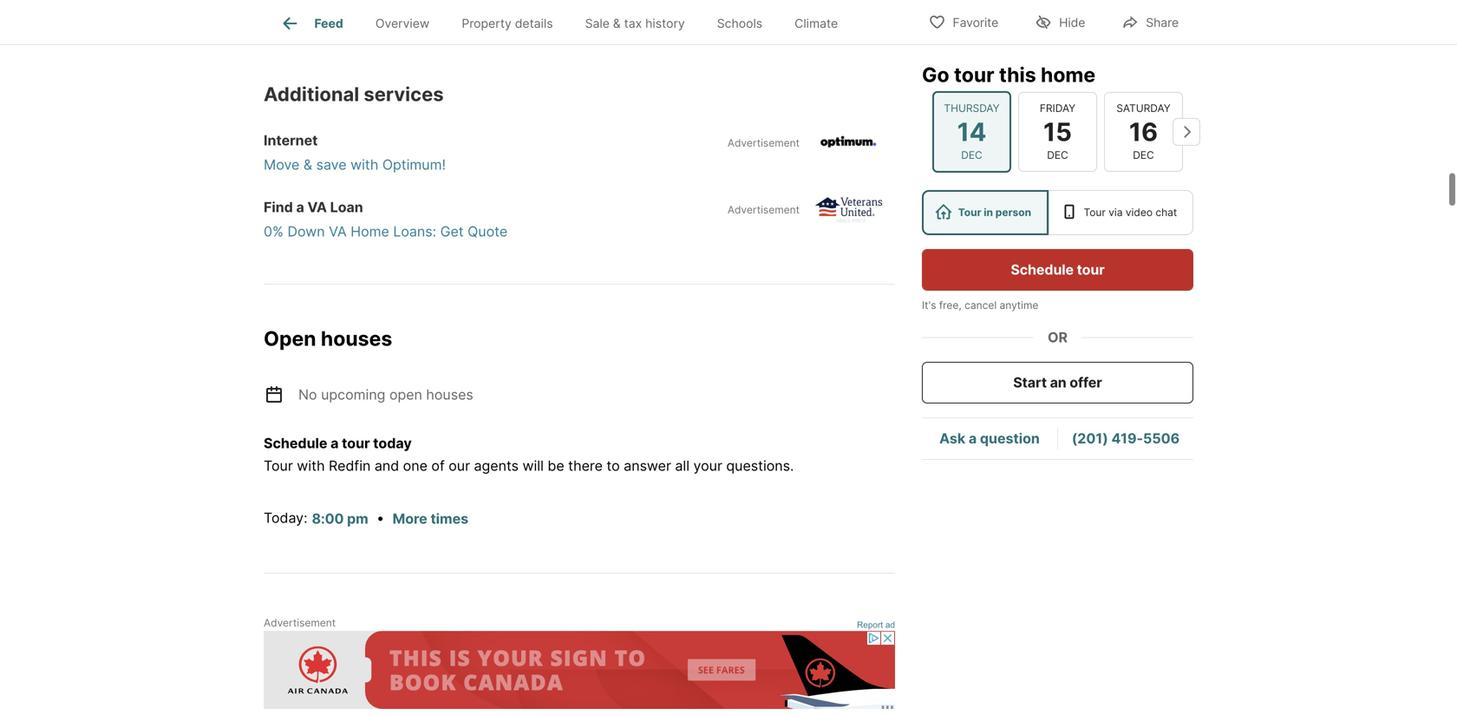 Task type: describe. For each thing, give the bounding box(es) containing it.
schedule tour
[[1011, 261, 1105, 278]]

14
[[958, 116, 987, 147]]

to
[[607, 457, 620, 474]]

loans:
[[393, 223, 437, 240]]

& inside tab
[[613, 16, 621, 31]]

ask a question
[[940, 430, 1040, 447]]

save
[[316, 156, 347, 173]]

8:00 pm button
[[311, 508, 369, 530]]

services
[[364, 82, 444, 106]]

video
[[1126, 206, 1153, 219]]

loan
[[330, 198, 363, 215]]

today: 8:00 pm • more times
[[264, 509, 469, 527]]

offer
[[1070, 374, 1103, 391]]

upcoming
[[321, 386, 386, 403]]

this
[[1000, 62, 1037, 87]]

a for ask
[[969, 430, 977, 447]]

saturday
[[1117, 102, 1171, 114]]

0%
[[264, 223, 284, 240]]

agents
[[474, 457, 519, 474]]

pm
[[347, 510, 368, 527]]

hide
[[1060, 15, 1086, 30]]

chat
[[1156, 206, 1178, 219]]

down
[[288, 223, 325, 240]]

all
[[675, 457, 690, 474]]

tour inside schedule a tour today tour with redfin and one of our agents will be there to answer all your questions.
[[342, 435, 370, 452]]

tour for tour via video chat
[[1084, 206, 1106, 219]]

internet
[[264, 132, 318, 149]]

more
[[393, 510, 428, 527]]

8:00
[[312, 510, 344, 527]]

more times link
[[393, 510, 469, 527]]

tour for tour in person
[[959, 206, 982, 219]]

answer
[[624, 457, 672, 474]]

5506
[[1144, 430, 1180, 447]]

property
[[462, 16, 512, 31]]

sale & tax history
[[585, 16, 685, 31]]

overview
[[376, 16, 430, 31]]

one
[[403, 457, 428, 474]]

ask a question link
[[940, 430, 1040, 447]]

419-
[[1112, 430, 1144, 447]]

climate tab
[[779, 3, 855, 44]]

tour for go
[[954, 62, 995, 87]]

schedule for schedule tour
[[1011, 261, 1074, 278]]

(201)
[[1072, 430, 1109, 447]]

friday
[[1040, 102, 1076, 114]]

tab list containing feed
[[264, 0, 868, 44]]

sale
[[585, 16, 610, 31]]

internet move & save with optimum!
[[264, 132, 446, 173]]

& inside "internet move & save with optimum!"
[[304, 156, 312, 173]]

cancel
[[965, 299, 997, 312]]

advertisement for find a va loan 0% down va home loans: get quote
[[728, 203, 800, 216]]

2 vertical spatial advertisement
[[264, 617, 336, 629]]

tax
[[625, 16, 642, 31]]

favorite button
[[914, 4, 1014, 39]]

home
[[351, 223, 390, 240]]

feed
[[315, 16, 343, 31]]

15
[[1044, 116, 1072, 147]]

overview tab
[[360, 3, 446, 44]]

find a va loan 0% down va home loans: get quote
[[264, 198, 508, 240]]

details
[[515, 16, 553, 31]]

thursday
[[944, 102, 1000, 114]]

0% down va home loans: get quote link
[[264, 221, 906, 242]]

redfin
[[329, 457, 371, 474]]

property details tab
[[446, 3, 569, 44]]

start an offer button
[[922, 362, 1194, 404]]



Task type: vqa. For each thing, say whether or not it's contained in the screenshot.
details at the left top of the page
yes



Task type: locate. For each thing, give the bounding box(es) containing it.
your
[[694, 457, 723, 474]]

be
[[548, 457, 565, 474]]

&
[[613, 16, 621, 31], [304, 156, 312, 173]]

ad
[[886, 620, 896, 630]]

quote
[[468, 223, 508, 240]]

report ad
[[857, 620, 896, 630]]

0 horizontal spatial tour
[[342, 435, 370, 452]]

1 horizontal spatial schedule
[[1011, 261, 1074, 278]]

1 vertical spatial advertisement
[[728, 203, 800, 216]]

0 vertical spatial advertisement
[[728, 136, 800, 149]]

tour via video chat option
[[1049, 190, 1194, 235]]

0 horizontal spatial houses
[[321, 326, 392, 350]]

hide button
[[1021, 4, 1101, 39]]

there
[[568, 457, 603, 474]]

(201) 419-5506
[[1072, 430, 1180, 447]]

1 vertical spatial &
[[304, 156, 312, 173]]

a for find
[[296, 198, 304, 215]]

open
[[264, 326, 316, 350]]

2 horizontal spatial tour
[[1077, 261, 1105, 278]]

find
[[264, 198, 293, 215]]

tour inside tour in person option
[[959, 206, 982, 219]]

question
[[980, 430, 1040, 447]]

report ad button
[[857, 620, 896, 634]]

a right ask
[[969, 430, 977, 447]]

schedule inside button
[[1011, 261, 1074, 278]]

questions.
[[727, 457, 794, 474]]

schedule inside schedule a tour today tour with redfin and one of our agents will be there to answer all your questions.
[[264, 435, 328, 452]]

history
[[646, 16, 685, 31]]

dec
[[962, 149, 983, 161], [1048, 149, 1069, 161], [1133, 149, 1155, 161]]

sale & tax history tab
[[569, 3, 701, 44]]

tour left via
[[1084, 206, 1106, 219]]

schedule down no
[[264, 435, 328, 452]]

list box containing tour in person
[[922, 190, 1194, 235]]

•
[[377, 509, 384, 526]]

a inside find a va loan 0% down va home loans: get quote
[[296, 198, 304, 215]]

1 vertical spatial with
[[297, 457, 325, 474]]

2 horizontal spatial a
[[969, 430, 977, 447]]

0 horizontal spatial a
[[296, 198, 304, 215]]

get
[[440, 223, 464, 240]]

a up 'redfin'
[[331, 435, 339, 452]]

advertisement
[[728, 136, 800, 149], [728, 203, 800, 216], [264, 617, 336, 629]]

next image
[[1173, 118, 1201, 146]]

with left 'redfin'
[[297, 457, 325, 474]]

0 vertical spatial with
[[351, 156, 379, 173]]

share
[[1147, 15, 1179, 30]]

va
[[308, 198, 327, 215], [329, 223, 347, 240]]

0 vertical spatial houses
[[321, 326, 392, 350]]

today
[[373, 435, 412, 452]]

person
[[996, 206, 1032, 219]]

a for schedule
[[331, 435, 339, 452]]

free,
[[940, 299, 962, 312]]

dec inside the friday 15 dec
[[1048, 149, 1069, 161]]

tour in person
[[959, 206, 1032, 219]]

of
[[432, 457, 445, 474]]

thursday 14 dec
[[944, 102, 1000, 161]]

1 vertical spatial houses
[[426, 386, 474, 403]]

go tour this home
[[922, 62, 1096, 87]]

houses right open
[[426, 386, 474, 403]]

1 horizontal spatial with
[[351, 156, 379, 173]]

dec inside saturday 16 dec
[[1133, 149, 1155, 161]]

will
[[523, 457, 544, 474]]

dec for 15
[[1048, 149, 1069, 161]]

0 horizontal spatial schedule
[[264, 435, 328, 452]]

va down loan
[[329, 223, 347, 240]]

in
[[984, 206, 994, 219]]

move & save with optimum! link
[[264, 154, 906, 175]]

tab list
[[264, 0, 868, 44]]

2 dec from the left
[[1048, 149, 1069, 161]]

1 horizontal spatial a
[[331, 435, 339, 452]]

dec inside thursday 14 dec
[[962, 149, 983, 161]]

schedule tour button
[[922, 249, 1194, 291]]

0 vertical spatial schedule
[[1011, 261, 1074, 278]]

or
[[1048, 329, 1068, 346]]

0 vertical spatial tour
[[954, 62, 995, 87]]

tour for schedule
[[1077, 261, 1105, 278]]

tour inside schedule a tour today tour with redfin and one of our agents will be there to answer all your questions.
[[264, 457, 293, 474]]

0 vertical spatial &
[[613, 16, 621, 31]]

& left tax at the left
[[613, 16, 621, 31]]

a inside schedule a tour today tour with redfin and one of our agents will be there to answer all your questions.
[[331, 435, 339, 452]]

move
[[264, 156, 300, 173]]

1 horizontal spatial dec
[[1048, 149, 1069, 161]]

a right find
[[296, 198, 304, 215]]

schedule a tour today tour with redfin and one of our agents will be there to answer all your questions.
[[264, 435, 794, 474]]

2 vertical spatial tour
[[342, 435, 370, 452]]

2 horizontal spatial tour
[[1084, 206, 1106, 219]]

2 horizontal spatial dec
[[1133, 149, 1155, 161]]

0 horizontal spatial tour
[[264, 457, 293, 474]]

ad region
[[264, 631, 896, 709]]

today:
[[264, 509, 308, 526]]

optimum!
[[383, 156, 446, 173]]

additional services
[[264, 82, 444, 106]]

tour down tour via video chat option
[[1077, 261, 1105, 278]]

1 horizontal spatial tour
[[959, 206, 982, 219]]

houses up upcoming
[[321, 326, 392, 350]]

friday 15 dec
[[1040, 102, 1076, 161]]

start an offer
[[1014, 374, 1103, 391]]

dec for 14
[[962, 149, 983, 161]]

with right save
[[351, 156, 379, 173]]

None button
[[933, 91, 1012, 173], [1019, 92, 1098, 172], [1105, 92, 1184, 172], [933, 91, 1012, 173], [1019, 92, 1098, 172], [1105, 92, 1184, 172]]

report
[[857, 620, 883, 630]]

3 dec from the left
[[1133, 149, 1155, 161]]

1 horizontal spatial houses
[[426, 386, 474, 403]]

va up down
[[308, 198, 327, 215]]

dec down 14
[[962, 149, 983, 161]]

1 vertical spatial tour
[[1077, 261, 1105, 278]]

no upcoming open houses
[[299, 386, 474, 403]]

tour
[[959, 206, 982, 219], [1084, 206, 1106, 219], [264, 457, 293, 474]]

tour up thursday
[[954, 62, 995, 87]]

(201) 419-5506 link
[[1072, 430, 1180, 447]]

anytime
[[1000, 299, 1039, 312]]

open houses
[[264, 326, 392, 350]]

property details
[[462, 16, 553, 31]]

it's
[[922, 299, 937, 312]]

additional
[[264, 82, 360, 106]]

& left save
[[304, 156, 312, 173]]

tour inside button
[[1077, 261, 1105, 278]]

feed link
[[280, 13, 343, 34]]

0 horizontal spatial with
[[297, 457, 325, 474]]

1 horizontal spatial &
[[613, 16, 621, 31]]

times
[[431, 510, 469, 527]]

16
[[1130, 116, 1159, 147]]

1 horizontal spatial tour
[[954, 62, 995, 87]]

tour up 'redfin'
[[342, 435, 370, 452]]

schools tab
[[701, 3, 779, 44]]

home
[[1041, 62, 1096, 87]]

schedule up anytime
[[1011, 261, 1074, 278]]

dec for 16
[[1133, 149, 1155, 161]]

1 vertical spatial schedule
[[264, 435, 328, 452]]

no
[[299, 386, 317, 403]]

go
[[922, 62, 950, 87]]

and
[[375, 457, 399, 474]]

0 vertical spatial va
[[308, 198, 327, 215]]

tour left in
[[959, 206, 982, 219]]

1 horizontal spatial va
[[329, 223, 347, 240]]

tour via video chat
[[1084, 206, 1178, 219]]

saturday 16 dec
[[1117, 102, 1171, 161]]

with inside schedule a tour today tour with redfin and one of our agents will be there to answer all your questions.
[[297, 457, 325, 474]]

share button
[[1108, 4, 1194, 39]]

0 horizontal spatial va
[[308, 198, 327, 215]]

schedule for schedule a tour today tour with redfin and one of our agents will be there to answer all your questions.
[[264, 435, 328, 452]]

it's free, cancel anytime
[[922, 299, 1039, 312]]

tour up today:
[[264, 457, 293, 474]]

our
[[449, 457, 470, 474]]

1 dec from the left
[[962, 149, 983, 161]]

1 vertical spatial va
[[329, 223, 347, 240]]

dec down '15'
[[1048, 149, 1069, 161]]

dec down 16
[[1133, 149, 1155, 161]]

0 horizontal spatial &
[[304, 156, 312, 173]]

advertisement for internet move & save with optimum!
[[728, 136, 800, 149]]

0 horizontal spatial dec
[[962, 149, 983, 161]]

via
[[1109, 206, 1123, 219]]

a
[[296, 198, 304, 215], [969, 430, 977, 447], [331, 435, 339, 452]]

schools
[[717, 16, 763, 31]]

tour inside tour via video chat option
[[1084, 206, 1106, 219]]

ask
[[940, 430, 966, 447]]

with inside "internet move & save with optimum!"
[[351, 156, 379, 173]]

open
[[390, 386, 423, 403]]

an
[[1050, 374, 1067, 391]]

start
[[1014, 374, 1047, 391]]

tour in person option
[[922, 190, 1049, 235]]

list box
[[922, 190, 1194, 235]]



